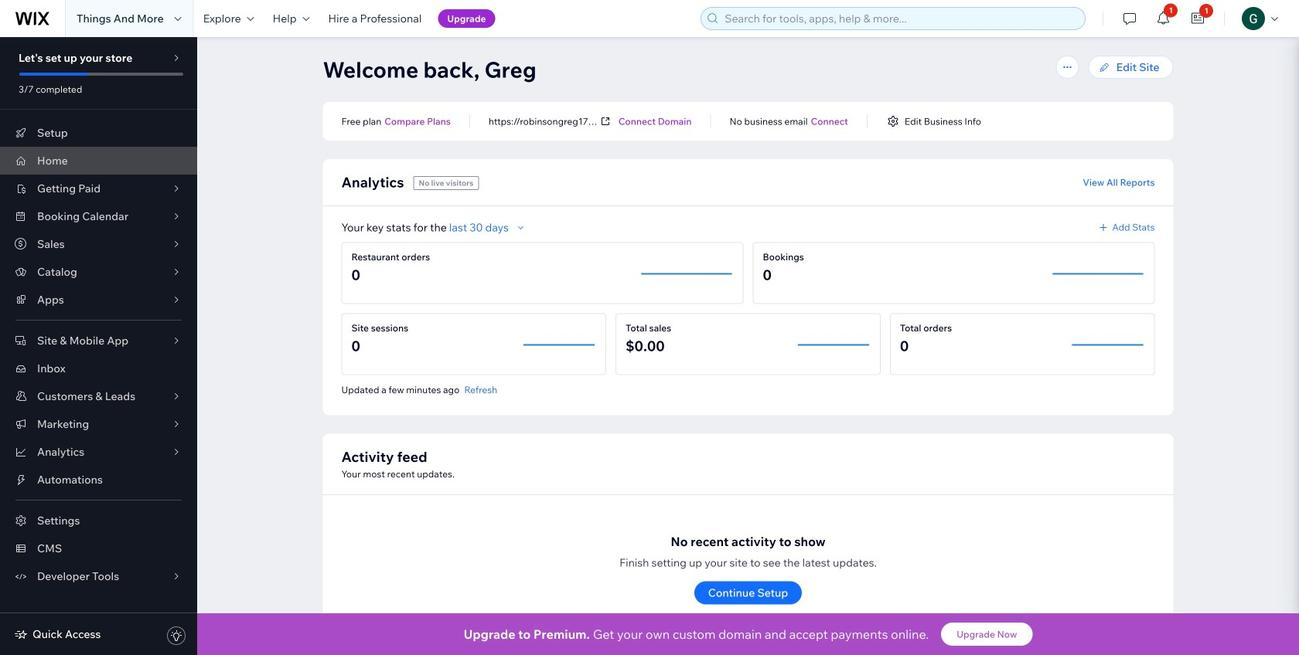 Task type: describe. For each thing, give the bounding box(es) containing it.
Search for tools, apps, help & more... field
[[720, 8, 1081, 29]]

sidebar element
[[0, 37, 197, 656]]



Task type: vqa. For each thing, say whether or not it's contained in the screenshot.
Save button
no



